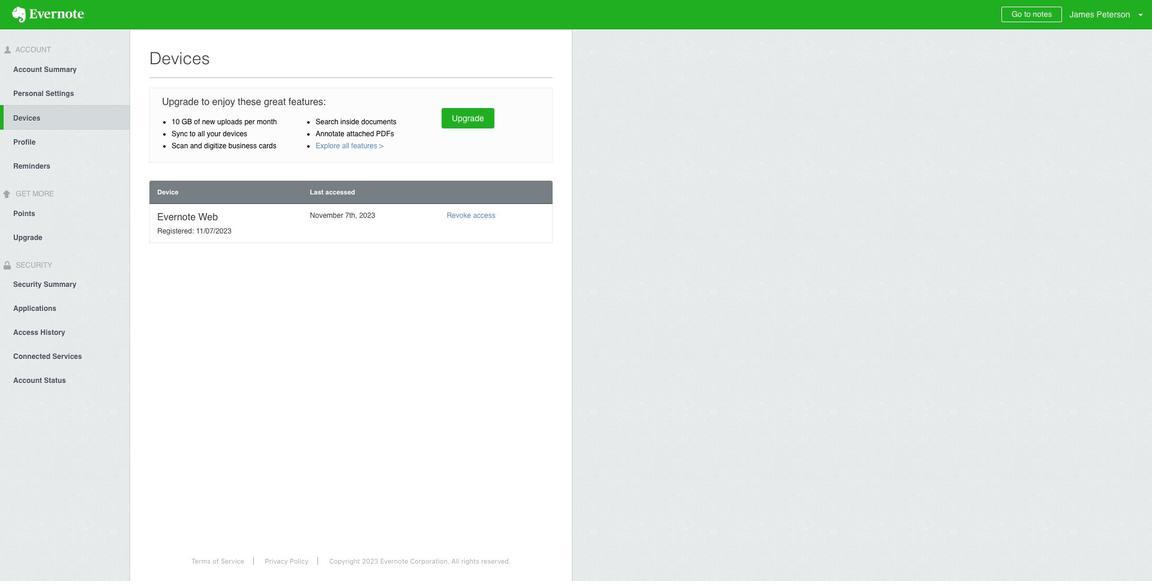 Task type: locate. For each thing, give the bounding box(es) containing it.
1 vertical spatial devices
[[13, 114, 40, 122]]

all left your
[[198, 130, 205, 138]]

pdfs
[[376, 130, 394, 138]]

1 horizontal spatial to
[[202, 97, 210, 107]]

account
[[14, 46, 51, 54], [13, 65, 42, 74], [13, 377, 42, 385]]

2 vertical spatial upgrade
[[13, 233, 42, 242]]

2023
[[359, 211, 375, 220], [362, 557, 379, 565]]

evernote web registered: 11/07/2023
[[157, 212, 232, 235]]

accessed
[[326, 188, 355, 196]]

business
[[229, 142, 257, 150]]

devices
[[223, 130, 247, 138]]

account status
[[13, 377, 66, 385]]

registered:
[[157, 227, 194, 235]]

history
[[40, 329, 65, 337]]

personal
[[13, 89, 44, 98]]

1 vertical spatial account
[[13, 65, 42, 74]]

1 vertical spatial evernote
[[380, 557, 408, 565]]

applications
[[13, 305, 56, 313]]

2023 right copyright
[[362, 557, 379, 565]]

10
[[172, 118, 180, 126]]

to for upgrade
[[202, 97, 210, 107]]

features:
[[289, 97, 326, 107]]

great
[[264, 97, 286, 107]]

1 vertical spatial summary
[[44, 281, 76, 289]]

copyright 2023 evernote corporation. all rights reserved.
[[329, 557, 511, 565]]

all
[[198, 130, 205, 138], [342, 142, 349, 150]]

search
[[316, 118, 339, 126]]

security for security
[[14, 261, 52, 269]]

1 horizontal spatial of
[[213, 557, 219, 565]]

access history link
[[0, 320, 130, 344]]

summary up personal settings link
[[44, 65, 77, 74]]

device
[[157, 188, 179, 196]]

0 vertical spatial of
[[194, 118, 200, 126]]

security up applications
[[13, 281, 42, 289]]

connected services
[[13, 353, 82, 361]]

security up security summary
[[14, 261, 52, 269]]

account summary
[[13, 65, 77, 74]]

1 horizontal spatial upgrade
[[162, 97, 199, 107]]

personal settings
[[13, 89, 74, 98]]

to inside "10 gb of new uploads per month sync to all your devices scan and digitize business cards"
[[190, 130, 196, 138]]

security for security summary
[[13, 281, 42, 289]]

2 horizontal spatial to
[[1025, 10, 1031, 19]]

summary up applications 'link'
[[44, 281, 76, 289]]

0 vertical spatial summary
[[44, 65, 77, 74]]

of
[[194, 118, 200, 126], [213, 557, 219, 565]]

james peterson link
[[1067, 0, 1153, 29]]

of right gb
[[194, 118, 200, 126]]

last accessed
[[310, 188, 355, 196]]

0 horizontal spatial of
[[194, 118, 200, 126]]

account up personal
[[13, 65, 42, 74]]

go to notes
[[1012, 10, 1052, 19]]

your
[[207, 130, 221, 138]]

personal settings link
[[0, 81, 130, 105]]

explore
[[316, 142, 340, 150]]

to
[[1025, 10, 1031, 19], [202, 97, 210, 107], [190, 130, 196, 138]]

1 horizontal spatial devices
[[149, 49, 210, 68]]

month
[[257, 118, 277, 126]]

annotate
[[316, 130, 345, 138]]

services
[[52, 353, 82, 361]]

all right explore
[[342, 142, 349, 150]]

1 vertical spatial upgrade link
[[0, 225, 130, 249]]

reminders
[[13, 162, 50, 170]]

evernote inside evernote web registered: 11/07/2023
[[157, 212, 196, 223]]

0 vertical spatial all
[[198, 130, 205, 138]]

go to notes link
[[1002, 7, 1063, 22]]

upgrade to enjoy these great features:
[[162, 97, 326, 107]]

rights
[[461, 557, 480, 565]]

1 vertical spatial security
[[13, 281, 42, 289]]

0 horizontal spatial devices
[[13, 114, 40, 122]]

1 vertical spatial to
[[202, 97, 210, 107]]

2 vertical spatial to
[[190, 130, 196, 138]]

11/07/2023
[[196, 227, 232, 235]]

to left enjoy
[[202, 97, 210, 107]]

terms
[[191, 557, 211, 565]]

0 vertical spatial evernote
[[157, 212, 196, 223]]

0 vertical spatial to
[[1025, 10, 1031, 19]]

of right terms
[[213, 557, 219, 565]]

evernote
[[157, 212, 196, 223], [380, 557, 408, 565]]

upgrade link
[[442, 108, 494, 128], [0, 225, 130, 249]]

revoke access
[[447, 211, 496, 220]]

0 horizontal spatial upgrade link
[[0, 225, 130, 249]]

0 vertical spatial devices
[[149, 49, 210, 68]]

2 vertical spatial account
[[13, 377, 42, 385]]

last
[[310, 188, 324, 196]]

0 vertical spatial security
[[14, 261, 52, 269]]

account for account status
[[13, 377, 42, 385]]

get more
[[14, 190, 54, 198]]

policy
[[290, 557, 309, 565]]

to up the and
[[190, 130, 196, 138]]

to right go
[[1025, 10, 1031, 19]]

1 vertical spatial all
[[342, 142, 349, 150]]

0 vertical spatial upgrade link
[[442, 108, 494, 128]]

evernote left corporation.
[[380, 557, 408, 565]]

1 vertical spatial upgrade
[[452, 113, 484, 123]]

2023 right 7th,
[[359, 211, 375, 220]]

reminders link
[[0, 154, 130, 178]]

0 vertical spatial account
[[14, 46, 51, 54]]

0 horizontal spatial evernote
[[157, 212, 196, 223]]

profile link
[[0, 130, 130, 154]]

these
[[238, 97, 261, 107]]

account up account summary
[[14, 46, 51, 54]]

account down connected on the left bottom of the page
[[13, 377, 42, 385]]

account for account
[[14, 46, 51, 54]]

0 horizontal spatial to
[[190, 130, 196, 138]]

0 horizontal spatial all
[[198, 130, 205, 138]]

security
[[14, 261, 52, 269], [13, 281, 42, 289]]

devices inside devices link
[[13, 114, 40, 122]]

evernote up registered:
[[157, 212, 196, 223]]

1 horizontal spatial all
[[342, 142, 349, 150]]

upgrade
[[162, 97, 199, 107], [452, 113, 484, 123], [13, 233, 42, 242]]



Task type: describe. For each thing, give the bounding box(es) containing it.
status
[[44, 377, 66, 385]]

points link
[[0, 201, 130, 225]]

>
[[379, 142, 384, 150]]

0 horizontal spatial upgrade
[[13, 233, 42, 242]]

gb
[[182, 118, 192, 126]]

1 horizontal spatial evernote
[[380, 557, 408, 565]]

november 7th, 2023
[[310, 211, 375, 220]]

1 vertical spatial 2023
[[362, 557, 379, 565]]

documents
[[361, 118, 397, 126]]

all
[[452, 557, 460, 565]]

enjoy
[[212, 97, 235, 107]]

privacy
[[265, 557, 288, 565]]

10 gb of new uploads per month sync to all your devices scan and digitize business cards
[[172, 118, 277, 150]]

james peterson
[[1070, 10, 1131, 19]]

1 vertical spatial of
[[213, 557, 219, 565]]

evernote image
[[0, 7, 96, 23]]

account summary link
[[0, 57, 130, 81]]

profile
[[13, 138, 36, 146]]

security summary link
[[0, 272, 130, 296]]

new
[[202, 118, 215, 126]]

attached
[[347, 130, 374, 138]]

sync
[[172, 130, 188, 138]]

get
[[16, 190, 31, 198]]

account for account summary
[[13, 65, 42, 74]]

search inside documents annotate attached pdfs explore all features >
[[316, 118, 397, 150]]

connected services link
[[0, 344, 130, 368]]

summary for account summary
[[44, 65, 77, 74]]

digitize
[[204, 142, 227, 150]]

november
[[310, 211, 343, 220]]

applications link
[[0, 296, 130, 320]]

revoke
[[447, 211, 471, 220]]

terms of service
[[191, 557, 244, 565]]

inside
[[341, 118, 359, 126]]

7th,
[[345, 211, 357, 220]]

privacy policy
[[265, 557, 309, 565]]

cards
[[259, 142, 277, 150]]

notes
[[1033, 10, 1052, 19]]

access
[[13, 329, 38, 337]]

scan
[[172, 142, 188, 150]]

all inside the search inside documents annotate attached pdfs explore all features >
[[342, 142, 349, 150]]

security summary
[[13, 281, 76, 289]]

go
[[1012, 10, 1022, 19]]

devices link
[[4, 105, 130, 130]]

0 vertical spatial upgrade
[[162, 97, 199, 107]]

to for go
[[1025, 10, 1031, 19]]

1 horizontal spatial upgrade link
[[442, 108, 494, 128]]

revoke access link
[[447, 211, 496, 220]]

peterson
[[1097, 10, 1131, 19]]

and
[[190, 142, 202, 150]]

account status link
[[0, 368, 130, 392]]

uploads
[[217, 118, 243, 126]]

explore all features > link
[[316, 142, 384, 150]]

service
[[221, 557, 244, 565]]

access
[[473, 211, 496, 220]]

web
[[198, 212, 218, 223]]

corporation.
[[410, 557, 450, 565]]

reserved.
[[481, 557, 511, 565]]

james
[[1070, 10, 1095, 19]]

privacy policy link
[[256, 557, 318, 565]]

0 vertical spatial 2023
[[359, 211, 375, 220]]

points
[[13, 209, 35, 218]]

settings
[[46, 89, 74, 98]]

of inside "10 gb of new uploads per month sync to all your devices scan and digitize business cards"
[[194, 118, 200, 126]]

access history
[[13, 329, 65, 337]]

copyright
[[329, 557, 360, 565]]

features
[[351, 142, 377, 150]]

terms of service link
[[182, 557, 254, 565]]

all inside "10 gb of new uploads per month sync to all your devices scan and digitize business cards"
[[198, 130, 205, 138]]

connected
[[13, 353, 50, 361]]

evernote link
[[0, 0, 96, 29]]

per
[[245, 118, 255, 126]]

2 horizontal spatial upgrade
[[452, 113, 484, 123]]

more
[[32, 190, 54, 198]]

summary for security summary
[[44, 281, 76, 289]]



Task type: vqa. For each thing, say whether or not it's contained in the screenshot.
The 'Privacy Policy' link
yes



